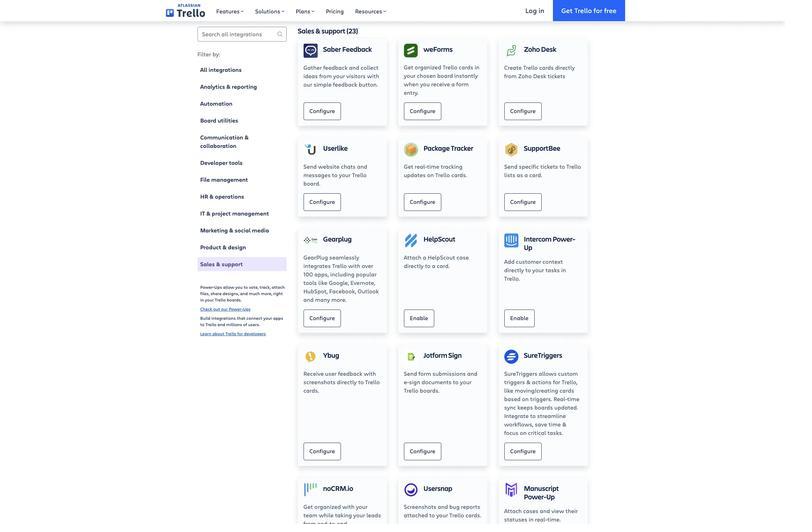Task type: describe. For each thing, give the bounding box(es) containing it.
configure link for saber feedback
[[304, 103, 341, 120]]

helpscout inside the attach a helpscout case directly to a card.
[[428, 254, 455, 261]]

package tracker
[[424, 143, 474, 153]]

0 vertical spatial feedback
[[323, 64, 348, 71]]

zoho desk
[[524, 44, 557, 54]]

all integrations link
[[198, 63, 287, 77]]

collect
[[361, 64, 379, 71]]

more,
[[261, 291, 272, 296]]

integrates
[[304, 262, 331, 270]]

package
[[424, 143, 450, 153]]

1 vertical spatial on
[[522, 395, 529, 403]]

free
[[604, 6, 617, 15]]

cards inside suretriggers allows custom triggers & actions for trello, like moving/creating cards based on triggers. real-time sync keeps boards updated. integrate to streamline workflows, save time & focus on critical tasks.
[[560, 387, 574, 394]]

with inside get organized with your team while taking your leads from end-to-end
[[343, 503, 355, 511]]

sales for sales & support 23
[[298, 26, 315, 36]]

in inside the power-ups allow you to vote, track, attach files, share designs, and much more, right in your trello boards. check out our power-ups build integrations that connect your apps to trello and millions of users. learn about trello for developers
[[200, 297, 204, 303]]

view
[[552, 507, 564, 515]]

sync
[[504, 404, 516, 411]]

and inside gearplug seamlessly integrates trello with over 100 apps, including popular tools like google, evernote, hubspot, facebook, outlook and many more.
[[304, 296, 314, 303]]

marketing
[[200, 227, 228, 234]]

attach for helpscout
[[404, 254, 422, 261]]

with inside gearplug seamlessly integrates trello with over 100 apps, including popular tools like google, evernote, hubspot, facebook, outlook and many more.
[[348, 262, 361, 270]]

cards. for ybug
[[304, 387, 319, 394]]

your inside "send form submissions and e-sign documents to your trello boards."
[[460, 378, 472, 386]]

directly inside add customer context directly to your tasks in trello.
[[504, 266, 524, 274]]

receive
[[431, 80, 450, 88]]

intercom power- up
[[524, 234, 575, 252]]

saber
[[323, 44, 341, 54]]

time inside get real-time tracking updates on trello cards.
[[427, 163, 440, 170]]

like inside suretriggers allows custom triggers & actions for trello, like moving/creating cards based on triggers. real-time sync keeps boards updated. integrate to streamline workflows, save time & focus on critical tasks.
[[504, 387, 514, 394]]

customer
[[516, 258, 541, 265]]

product & design
[[200, 243, 246, 251]]

get for package tracker
[[404, 163, 414, 170]]

trello inside screenshots and bug reports attached to your trello cards.
[[450, 512, 464, 519]]

trello inside send website chats and messages to your trello board.
[[352, 171, 367, 179]]

organized for weforms
[[415, 63, 442, 71]]

in right log
[[539, 6, 545, 15]]

& for marketing & social media
[[229, 227, 233, 234]]

log in link
[[517, 0, 553, 21]]

that
[[237, 315, 245, 321]]

management inside it & project management link
[[232, 210, 269, 217]]

a inside 'send specific tickets to trello lists as a card.'
[[525, 171, 528, 179]]

get organized trello cards in your chosen board instantly when you receive a form entry.
[[404, 63, 480, 96]]

& for sales & support
[[216, 260, 220, 268]]

end
[[337, 520, 347, 524]]

updates
[[404, 171, 426, 179]]

configure link for jotform sign
[[404, 443, 442, 461]]

product & design link
[[198, 240, 287, 254]]

build
[[200, 315, 210, 321]]

Search all integrations search field
[[198, 27, 287, 42]]

trello.
[[504, 275, 520, 282]]

to inside add customer context directly to your tasks in trello.
[[526, 266, 531, 274]]

button.
[[359, 81, 378, 88]]

board utilities link
[[198, 113, 287, 128]]

moving/creating
[[515, 387, 558, 394]]

jotform
[[424, 351, 447, 360]]

0 vertical spatial ups
[[214, 284, 222, 290]]

tasks.
[[548, 429, 563, 437]]

and inside attach cases and view their statuses in real-time.
[[540, 507, 550, 515]]

real- inside get real-time tracking updates on trello cards.
[[415, 163, 427, 170]]

integrations inside the power-ups allow you to vote, track, attach files, share designs, and much more, right in your trello boards. check out our power-ups build integrations that connect your apps to trello and millions of users. learn about trello for developers
[[212, 315, 236, 321]]

power- up that
[[229, 306, 243, 312]]

trello inside get organized trello cards in your chosen board instantly when you receive a form entry.
[[443, 63, 458, 71]]

sales & support
[[200, 260, 243, 268]]

e-
[[404, 378, 409, 386]]

up for intercom
[[524, 243, 533, 252]]

directly inside create trello cards directly from zoho desk tickets
[[555, 64, 575, 71]]

card. inside the attach a helpscout case directly to a card.
[[437, 262, 450, 270]]

configure link for zoho desk
[[504, 103, 542, 120]]

enable link for intercom power- up
[[504, 310, 535, 327]]

manuscript
[[524, 484, 559, 493]]

critical
[[528, 429, 546, 437]]

cases
[[523, 507, 539, 515]]

configure link for ybug
[[304, 443, 341, 461]]

feedback
[[342, 44, 372, 54]]

out
[[213, 306, 220, 312]]

configure link for weforms
[[404, 103, 442, 120]]

enable for intercom power- up
[[510, 314, 529, 322]]

configure for userlike
[[310, 198, 335, 206]]

receive user feedback with screenshots directly to trello cards.
[[304, 370, 380, 394]]

and inside send website chats and messages to your trello board.
[[357, 163, 367, 170]]

case
[[457, 254, 469, 261]]

by:
[[213, 50, 220, 58]]

directly inside receive user feedback with screenshots directly to trello cards.
[[337, 378, 357, 386]]

get for nocrm.io
[[304, 503, 313, 511]]

manuscript power-up
[[524, 484, 559, 502]]

form inside get organized trello cards in your chosen board instantly when you receive a form entry.
[[456, 80, 469, 88]]

log
[[526, 6, 537, 15]]

cards inside create trello cards directly from zoho desk tickets
[[539, 64, 554, 71]]

real-
[[554, 395, 568, 403]]

all
[[200, 66, 207, 74]]

file
[[200, 176, 210, 184]]

& for hr & operations
[[210, 193, 214, 201]]

a inside get organized trello cards in your chosen board instantly when you receive a form entry.
[[452, 80, 455, 88]]

cards. inside get real-time tracking updates on trello cards.
[[452, 171, 467, 179]]

hr & operations link
[[198, 190, 287, 204]]

trello inside "send form submissions and e-sign documents to your trello boards."
[[404, 387, 419, 394]]

more.
[[332, 296, 347, 303]]

attach for manuscript power-up
[[504, 507, 522, 515]]

save
[[535, 421, 547, 428]]

plans
[[296, 7, 310, 15]]

developer tools
[[200, 159, 243, 167]]

resources
[[355, 7, 382, 15]]

reporting
[[232, 83, 257, 91]]

sign
[[409, 378, 420, 386]]

statuses
[[504, 516, 528, 523]]

to inside receive user feedback with screenshots directly to trello cards.
[[358, 378, 364, 386]]

for inside the power-ups allow you to vote, track, attach files, share designs, and much more, right in your trello boards. check out our power-ups build integrations that connect your apps to trello and millions of users. learn about trello for developers
[[238, 331, 243, 337]]

to inside screenshots and bug reports attached to your trello cards.
[[430, 512, 435, 519]]

card. inside 'send specific tickets to trello lists as a card.'
[[530, 171, 542, 179]]

configure link for gearplug
[[304, 310, 341, 327]]

support for sales & support 23
[[322, 26, 345, 36]]

from inside get organized with your team while taking your leads from end-to-end
[[304, 520, 316, 524]]

bug
[[450, 503, 460, 511]]

entry.
[[404, 89, 419, 96]]

while
[[319, 512, 334, 519]]

supportbee
[[524, 143, 561, 153]]

configure for gearplug
[[310, 314, 335, 322]]

users.
[[248, 322, 260, 327]]

you inside the power-ups allow you to vote, track, attach files, share designs, and much more, right in your trello boards. check out our power-ups build integrations that connect your apps to trello and millions of users. learn about trello for developers
[[236, 284, 243, 290]]

gearplug
[[304, 254, 328, 261]]

send for supportbee
[[504, 163, 518, 170]]

1 vertical spatial feedback
[[333, 81, 358, 88]]

trello inside gearplug seamlessly integrates trello with over 100 apps, including popular tools like google, evernote, hubspot, facebook, outlook and many more.
[[332, 262, 347, 270]]

share
[[211, 291, 222, 296]]

userlike
[[323, 143, 348, 153]]

all integrations
[[200, 66, 242, 74]]

automation link
[[198, 97, 287, 111]]

and inside "send form submissions and e-sign documents to your trello boards."
[[467, 370, 478, 377]]

hr & operations
[[200, 193, 244, 201]]

for inside suretriggers allows custom triggers & actions for trello, like moving/creating cards based on triggers. real-time sync keeps boards updated. integrate to streamline workflows, save time & focus on critical tasks.
[[553, 378, 561, 386]]

gearplug seamlessly integrates trello with over 100 apps, including popular tools like google, evernote, hubspot, facebook, outlook and many more.
[[304, 254, 379, 303]]

apps,
[[315, 271, 329, 278]]

file management
[[200, 176, 248, 184]]

screenshots
[[304, 378, 336, 386]]

pricing
[[326, 7, 344, 15]]

boards. inside "send form submissions and e-sign documents to your trello boards."
[[420, 387, 440, 394]]

configure for jotform sign
[[410, 448, 436, 455]]

attached
[[404, 512, 428, 519]]

check out our power-ups link
[[200, 306, 251, 312]]

& for sales & support 23
[[316, 26, 321, 36]]

management inside file management link
[[211, 176, 248, 184]]

in inside add customer context directly to your tasks in trello.
[[562, 266, 566, 274]]

of
[[243, 322, 247, 327]]

support for sales & support
[[222, 260, 243, 268]]

up for manuscript
[[547, 492, 555, 502]]

you inside get organized trello cards in your chosen board instantly when you receive a form entry.
[[420, 80, 430, 88]]

apps
[[273, 315, 283, 321]]

suretriggers allows custom triggers & actions for trello, like moving/creating cards based on triggers. real-time sync keeps boards updated. integrate to streamline workflows, save time & focus on critical tasks.
[[504, 370, 580, 437]]

solutions
[[255, 7, 280, 15]]

form inside "send form submissions and e-sign documents to your trello boards."
[[419, 370, 431, 377]]

boards. inside the power-ups allow you to vote, track, attach files, share designs, and much more, right in your trello boards. check out our power-ups build integrations that connect your apps to trello and millions of users. learn about trello for developers
[[227, 297, 242, 303]]

1 vertical spatial time
[[568, 395, 580, 403]]

your inside add customer context directly to your tasks in trello.
[[533, 266, 544, 274]]

1 horizontal spatial ups
[[243, 306, 251, 312]]

tools inside developer tools link
[[229, 159, 243, 167]]

attach
[[272, 284, 285, 290]]

ybug
[[323, 351, 339, 360]]



Task type: locate. For each thing, give the bounding box(es) containing it.
in down the "cases"
[[529, 516, 534, 523]]

1 horizontal spatial card.
[[530, 171, 542, 179]]

2 horizontal spatial cards
[[560, 387, 574, 394]]

send inside send website chats and messages to your trello board.
[[304, 163, 317, 170]]

1 vertical spatial integrations
[[212, 315, 236, 321]]

automation
[[200, 100, 233, 107]]

1 horizontal spatial organized
[[415, 63, 442, 71]]

tickets inside 'send specific tickets to trello lists as a card.'
[[541, 163, 558, 170]]

configure link for suretriggers
[[504, 443, 542, 461]]

1 vertical spatial cards.
[[304, 387, 319, 394]]

& down board utilities link
[[245, 134, 249, 141]]

actions
[[532, 378, 552, 386]]

board utilities
[[200, 117, 238, 124]]

0 horizontal spatial sales
[[200, 260, 215, 268]]

form up sign
[[419, 370, 431, 377]]

and inside gather feedback and collect ideas from your visitors with our simple feedback button.
[[349, 64, 359, 71]]

tools down the 100
[[304, 279, 317, 287]]

get right log in
[[562, 6, 573, 15]]

1 horizontal spatial from
[[319, 72, 332, 80]]

real- inside attach cases and view their statuses in real-time.
[[535, 516, 548, 523]]

management up the social
[[232, 210, 269, 217]]

it & project management link
[[198, 206, 287, 221]]

power- inside intercom power- up
[[553, 234, 575, 244]]

trello inside get real-time tracking updates on trello cards.
[[436, 171, 450, 179]]

your up the when
[[404, 72, 416, 79]]

configure for package tracker
[[410, 198, 436, 206]]

ups up "share"
[[214, 284, 222, 290]]

1 horizontal spatial real-
[[535, 516, 548, 523]]

to inside send website chats and messages to your trello board.
[[332, 171, 338, 179]]

0 vertical spatial zoho
[[524, 44, 540, 54]]

1 horizontal spatial like
[[504, 387, 514, 394]]

0 vertical spatial suretriggers
[[524, 351, 563, 360]]

0 vertical spatial our
[[304, 81, 312, 88]]

0 vertical spatial form
[[456, 80, 469, 88]]

allows
[[539, 370, 557, 377]]

get inside get organized trello cards in your chosen board instantly when you receive a form entry.
[[404, 63, 414, 71]]

many
[[315, 296, 330, 303]]

integrations down the check out our power-ups link
[[212, 315, 236, 321]]

& down plans "dropdown button"
[[316, 26, 321, 36]]

receive
[[304, 370, 324, 377]]

zoho down create
[[518, 72, 532, 80]]

1 vertical spatial ups
[[243, 306, 251, 312]]

power- up context
[[553, 234, 575, 244]]

enable link
[[404, 310, 434, 327], [504, 310, 535, 327]]

directly inside the attach a helpscout case directly to a card.
[[404, 262, 424, 270]]

on up keeps on the bottom of page
[[522, 395, 529, 403]]

our inside the power-ups allow you to vote, track, attach files, share designs, and much more, right in your trello boards. check out our power-ups build integrations that connect your apps to trello and millions of users. learn about trello for developers
[[221, 306, 228, 312]]

1 enable from the left
[[410, 314, 428, 322]]

feedback down saber at top
[[323, 64, 348, 71]]

trello inside receive user feedback with screenshots directly to trello cards.
[[365, 378, 380, 386]]

saber feedback
[[323, 44, 372, 54]]

and right the 'submissions'
[[467, 370, 478, 377]]

0 vertical spatial you
[[420, 80, 430, 88]]

for down allows at the right bottom
[[553, 378, 561, 386]]

0 vertical spatial support
[[322, 26, 345, 36]]

configure for weforms
[[410, 107, 436, 115]]

track,
[[260, 284, 271, 290]]

0 horizontal spatial like
[[318, 279, 328, 287]]

zoho inside create trello cards directly from zoho desk tickets
[[518, 72, 532, 80]]

our inside gather feedback and collect ideas from your visitors with our simple feedback button.
[[304, 81, 312, 88]]

send website chats and messages to your trello board.
[[304, 163, 367, 187]]

add customer context directly to your tasks in trello.
[[504, 258, 566, 282]]

in up instantly
[[475, 63, 480, 71]]

suretriggers up allows at the right bottom
[[524, 351, 563, 360]]

get up team
[[304, 503, 313, 511]]

1 horizontal spatial enable link
[[504, 310, 535, 327]]

0 vertical spatial tickets
[[548, 72, 566, 80]]

up
[[524, 243, 533, 252], [547, 492, 555, 502]]

up inside intercom power- up
[[524, 243, 533, 252]]

your down files, at the bottom left
[[205, 297, 214, 303]]

attach inside attach cases and view their statuses in real-time.
[[504, 507, 522, 515]]

desk
[[541, 44, 557, 54], [533, 72, 547, 80]]

intercom
[[524, 234, 552, 244]]

0 vertical spatial desk
[[541, 44, 557, 54]]

1 vertical spatial boards.
[[420, 387, 440, 394]]

your inside gather feedback and collect ideas from your visitors with our simple feedback button.
[[333, 72, 345, 80]]

about
[[213, 331, 224, 337]]

tools up file management link
[[229, 159, 243, 167]]

& left the social
[[229, 227, 233, 234]]

and up visitors
[[349, 64, 359, 71]]

and down the hubspot,
[[304, 296, 314, 303]]

send up lists
[[504, 163, 518, 170]]

in inside attach cases and view their statuses in real-time.
[[529, 516, 534, 523]]

& inside communication & collaboration
[[245, 134, 249, 141]]

feedback down visitors
[[333, 81, 358, 88]]

leads
[[367, 512, 381, 519]]

1 horizontal spatial cards
[[539, 64, 554, 71]]

0 horizontal spatial our
[[221, 306, 228, 312]]

time left tracking
[[427, 163, 440, 170]]

0 horizontal spatial card.
[[437, 262, 450, 270]]

popular
[[356, 271, 377, 278]]

configure for saber feedback
[[310, 107, 335, 115]]

helpscout left case
[[428, 254, 455, 261]]

cards up instantly
[[459, 63, 474, 71]]

seamlessly
[[330, 254, 359, 261]]

0 horizontal spatial enable link
[[404, 310, 434, 327]]

get trello for free
[[562, 6, 617, 15]]

0 horizontal spatial time
[[427, 163, 440, 170]]

google,
[[329, 279, 349, 287]]

right
[[273, 291, 283, 296]]

tickets inside create trello cards directly from zoho desk tickets
[[548, 72, 566, 80]]

from down create
[[504, 72, 517, 80]]

0 vertical spatial real-
[[415, 163, 427, 170]]

and
[[349, 64, 359, 71], [357, 163, 367, 170], [240, 291, 248, 296], [304, 296, 314, 303], [218, 322, 225, 327], [467, 370, 478, 377], [438, 503, 448, 511], [540, 507, 550, 515]]

get trello for free link
[[553, 0, 625, 21]]

triggers.
[[530, 395, 552, 403]]

0 horizontal spatial you
[[236, 284, 243, 290]]

configure for supportbee
[[510, 198, 536, 206]]

like inside gearplug seamlessly integrates trello with over 100 apps, including popular tools like google, evernote, hubspot, facebook, outlook and many more.
[[318, 279, 328, 287]]

2 vertical spatial cards.
[[466, 512, 481, 519]]

0 horizontal spatial organized
[[315, 503, 341, 511]]

up up view
[[547, 492, 555, 502]]

0 horizontal spatial support
[[222, 260, 243, 268]]

from inside gather feedback and collect ideas from your visitors with our simple feedback button.
[[319, 72, 332, 80]]

2 vertical spatial on
[[520, 429, 527, 437]]

2 horizontal spatial for
[[594, 6, 603, 15]]

get for weforms
[[404, 63, 414, 71]]

submissions
[[433, 370, 466, 377]]

your left 'leads'
[[354, 512, 365, 519]]

send for jotform sign
[[404, 370, 417, 377]]

suretriggers for suretriggers
[[524, 351, 563, 360]]

documents
[[422, 378, 452, 386]]

0 horizontal spatial send
[[304, 163, 317, 170]]

real- up updates in the top right of the page
[[415, 163, 427, 170]]

1 enable link from the left
[[404, 310, 434, 327]]

enable link for helpscout
[[404, 310, 434, 327]]

0 vertical spatial sales
[[298, 26, 315, 36]]

0 horizontal spatial form
[[419, 370, 431, 377]]

1 horizontal spatial tools
[[304, 279, 317, 287]]

1 horizontal spatial enable
[[510, 314, 529, 322]]

file management link
[[198, 173, 287, 187]]

1 vertical spatial like
[[504, 387, 514, 394]]

up up "customer"
[[524, 243, 533, 252]]

and up time.
[[540, 507, 550, 515]]

on right updates in the top right of the page
[[427, 171, 434, 179]]

1 vertical spatial tools
[[304, 279, 317, 287]]

0 horizontal spatial enable
[[410, 314, 428, 322]]

configure link for supportbee
[[504, 193, 542, 211]]

1 vertical spatial suretriggers
[[504, 370, 538, 377]]

up inside manuscript power-up
[[547, 492, 555, 502]]

1 horizontal spatial send
[[404, 370, 417, 377]]

& for it & project management
[[206, 210, 211, 217]]

2 horizontal spatial from
[[504, 72, 517, 80]]

sales & support 23
[[298, 26, 356, 36]]

1 vertical spatial support
[[222, 260, 243, 268]]

0 horizontal spatial cards
[[459, 63, 474, 71]]

like up based
[[504, 387, 514, 394]]

cards. down reports
[[466, 512, 481, 519]]

1 vertical spatial up
[[547, 492, 555, 502]]

trello inside create trello cards directly from zoho desk tickets
[[523, 64, 538, 71]]

ups up that
[[243, 306, 251, 312]]

zoho
[[524, 44, 540, 54], [518, 72, 532, 80]]

your left apps
[[264, 315, 272, 321]]

0 vertical spatial up
[[524, 243, 533, 252]]

suretriggers for suretriggers allows custom triggers & actions for trello, like moving/creating cards based on triggers. real-time sync keeps boards updated. integrate to streamline workflows, save time & focus on critical tasks.
[[504, 370, 538, 377]]

1 vertical spatial our
[[221, 306, 228, 312]]

2 enable from the left
[[510, 314, 529, 322]]

1 horizontal spatial time
[[549, 421, 561, 428]]

your inside send website chats and messages to your trello board.
[[339, 171, 351, 179]]

updated.
[[555, 404, 578, 411]]

your inside get organized trello cards in your chosen board instantly when you receive a form entry.
[[404, 72, 416, 79]]

focus
[[504, 429, 519, 437]]

evernote,
[[351, 279, 375, 287]]

1 horizontal spatial sales
[[298, 26, 315, 36]]

1 vertical spatial card.
[[437, 262, 450, 270]]

boards
[[535, 404, 553, 411]]

& for communication & collaboration
[[245, 134, 249, 141]]

you right allow
[[236, 284, 243, 290]]

sales down product
[[200, 260, 215, 268]]

gather
[[304, 64, 322, 71]]

add
[[504, 258, 515, 265]]

to inside the attach a helpscout case directly to a card.
[[425, 262, 431, 270]]

2 horizontal spatial send
[[504, 163, 518, 170]]

and left much
[[240, 291, 248, 296]]

from down team
[[304, 520, 316, 524]]

cards down trello,
[[560, 387, 574, 394]]

configure link for userlike
[[304, 193, 341, 211]]

atlassian trello image
[[166, 4, 205, 17]]

board
[[438, 72, 453, 79]]

real- down the "cases"
[[535, 516, 548, 523]]

our down ideas
[[304, 81, 312, 88]]

with inside receive user feedback with screenshots directly to trello cards.
[[364, 370, 376, 377]]

0 horizontal spatial for
[[238, 331, 243, 337]]

sales
[[298, 26, 315, 36], [200, 260, 215, 268]]

features button
[[211, 0, 250, 21]]

0 horizontal spatial real-
[[415, 163, 427, 170]]

2 vertical spatial for
[[553, 378, 561, 386]]

instantly
[[455, 72, 478, 79]]

and inside screenshots and bug reports attached to your trello cards.
[[438, 503, 448, 511]]

2 enable link from the left
[[504, 310, 535, 327]]

0 horizontal spatial ups
[[214, 284, 222, 290]]

tracker
[[451, 143, 474, 153]]

& right hr
[[210, 193, 214, 201]]

on inside get real-time tracking updates on trello cards.
[[427, 171, 434, 179]]

2 vertical spatial time
[[549, 421, 561, 428]]

desk up create trello cards directly from zoho desk tickets
[[541, 44, 557, 54]]

1 horizontal spatial our
[[304, 81, 312, 88]]

management up "operations"
[[211, 176, 248, 184]]

learn
[[200, 331, 211, 337]]

filter by:
[[198, 50, 220, 58]]

files,
[[200, 291, 210, 296]]

organized up while
[[315, 503, 341, 511]]

analytics & reporting
[[200, 83, 257, 91]]

2 horizontal spatial time
[[568, 395, 580, 403]]

operations
[[215, 193, 244, 201]]

1 horizontal spatial for
[[553, 378, 561, 386]]

1 vertical spatial zoho
[[518, 72, 532, 80]]

your up 'leads'
[[356, 503, 368, 511]]

integrate
[[504, 412, 529, 420]]

in right tasks
[[562, 266, 566, 274]]

organized inside get organized trello cards in your chosen board instantly when you receive a form entry.
[[415, 63, 442, 71]]

1 horizontal spatial form
[[456, 80, 469, 88]]

your left visitors
[[333, 72, 345, 80]]

time
[[427, 163, 440, 170], [568, 395, 580, 403], [549, 421, 561, 428]]

in down files, at the bottom left
[[200, 297, 204, 303]]

0 vertical spatial attach
[[404, 254, 422, 261]]

sales down 'plans'
[[298, 26, 315, 36]]

trello inside 'send specific tickets to trello lists as a card.'
[[567, 163, 581, 170]]

your down "screenshots"
[[437, 512, 448, 519]]

your
[[404, 72, 416, 79], [333, 72, 345, 80], [339, 171, 351, 179], [533, 266, 544, 274], [205, 297, 214, 303], [264, 315, 272, 321], [460, 378, 472, 386], [356, 503, 368, 511], [354, 512, 365, 519], [437, 512, 448, 519]]

cards. down screenshots
[[304, 387, 319, 394]]

zoho up create trello cards directly from zoho desk tickets
[[524, 44, 540, 54]]

in inside get organized trello cards in your chosen board instantly when you receive a form entry.
[[475, 63, 480, 71]]

0 vertical spatial helpscout
[[424, 234, 456, 244]]

from up simple
[[319, 72, 332, 80]]

configure for zoho desk
[[510, 107, 536, 115]]

to inside 'send specific tickets to trello lists as a card.'
[[560, 163, 565, 170]]

sales & support link
[[198, 257, 287, 271]]

0 vertical spatial cards.
[[452, 171, 467, 179]]

0 vertical spatial tools
[[229, 159, 243, 167]]

for down millions
[[238, 331, 243, 337]]

enable for helpscout
[[410, 314, 428, 322]]

& down 'product & design'
[[216, 260, 220, 268]]

support down design
[[222, 260, 243, 268]]

power- up the "cases"
[[524, 492, 547, 502]]

simple
[[314, 81, 332, 88]]

1 vertical spatial form
[[419, 370, 431, 377]]

& up moving/creating
[[527, 378, 531, 386]]

your down "customer"
[[533, 266, 544, 274]]

you down chosen
[[420, 80, 430, 88]]

configure for ybug
[[310, 448, 335, 455]]

visitors
[[347, 72, 366, 80]]

ups
[[214, 284, 222, 290], [243, 306, 251, 312]]

communication & collaboration
[[200, 134, 249, 150]]

& right analytics
[[227, 83, 231, 91]]

0 horizontal spatial attach
[[404, 254, 422, 261]]

integrations up analytics & reporting
[[209, 66, 242, 74]]

nocrm.io
[[323, 484, 353, 493]]

0 vertical spatial for
[[594, 6, 603, 15]]

cards. for usersnap
[[466, 512, 481, 519]]

get up the when
[[404, 63, 414, 71]]

check
[[200, 306, 212, 312]]

to-
[[330, 520, 337, 524]]

trello
[[575, 6, 592, 15], [443, 63, 458, 71], [523, 64, 538, 71], [567, 163, 581, 170], [352, 171, 367, 179], [436, 171, 450, 179], [332, 262, 347, 270], [215, 297, 226, 303], [206, 322, 217, 327], [225, 331, 236, 337], [365, 378, 380, 386], [404, 387, 419, 394], [450, 512, 464, 519]]

1 horizontal spatial attach
[[504, 507, 522, 515]]

0 horizontal spatial from
[[304, 520, 316, 524]]

0 horizontal spatial tools
[[229, 159, 243, 167]]

0 vertical spatial boards.
[[227, 297, 242, 303]]

& right it
[[206, 210, 211, 217]]

outlook
[[358, 288, 379, 295]]

ideas
[[304, 72, 318, 80]]

form down instantly
[[456, 80, 469, 88]]

0 horizontal spatial up
[[524, 243, 533, 252]]

helpscout up the attach a helpscout case directly to a card.
[[424, 234, 456, 244]]

get up updates in the top right of the page
[[404, 163, 414, 170]]

send up e-
[[404, 370, 417, 377]]

designs,
[[223, 291, 239, 296]]

0 vertical spatial card.
[[530, 171, 542, 179]]

organized up chosen
[[415, 63, 442, 71]]

100
[[304, 271, 313, 278]]

1 horizontal spatial boards.
[[420, 387, 440, 394]]

tools inside gearplug seamlessly integrates trello with over 100 apps, including popular tools like google, evernote, hubspot, facebook, outlook and many more.
[[304, 279, 317, 287]]

tickets down "supportbee"
[[541, 163, 558, 170]]

send specific tickets to trello lists as a card.
[[504, 163, 581, 179]]

get inside get organized with your team while taking your leads from end-to-end
[[304, 503, 313, 511]]

1 horizontal spatial support
[[322, 26, 345, 36]]

keeps
[[518, 404, 533, 411]]

cards. inside receive user feedback with screenshots directly to trello cards.
[[304, 387, 319, 394]]

& up "tasks."
[[563, 421, 567, 428]]

feedback right 'user'
[[338, 370, 363, 377]]

and right chats at the left of the page
[[357, 163, 367, 170]]

0 vertical spatial like
[[318, 279, 328, 287]]

hubspot,
[[304, 288, 328, 295]]

send inside 'send specific tickets to trello lists as a card.'
[[504, 163, 518, 170]]

get organized with your team while taking your leads from end-to-end
[[304, 503, 381, 524]]

sales for sales & support
[[200, 260, 215, 268]]

to inside "send form submissions and e-sign documents to your trello boards."
[[453, 378, 459, 386]]

configure link for package tracker
[[404, 193, 442, 211]]

with
[[367, 72, 379, 80], [348, 262, 361, 270], [364, 370, 376, 377], [343, 503, 355, 511]]

send inside "send form submissions and e-sign documents to your trello boards."
[[404, 370, 417, 377]]

1 vertical spatial organized
[[315, 503, 341, 511]]

suretriggers up the triggers
[[504, 370, 538, 377]]

developers
[[244, 331, 266, 337]]

desk down zoho desk
[[533, 72, 547, 80]]

support
[[322, 26, 345, 36], [222, 260, 243, 268]]

management
[[211, 176, 248, 184], [232, 210, 269, 217]]

& left design
[[223, 243, 227, 251]]

vote,
[[249, 284, 259, 290]]

1 vertical spatial management
[[232, 210, 269, 217]]

desk inside create trello cards directly from zoho desk tickets
[[533, 72, 547, 80]]

product
[[200, 243, 221, 251]]

0 vertical spatial integrations
[[209, 66, 242, 74]]

to inside suretriggers allows custom triggers & actions for trello, like moving/creating cards based on triggers. real-time sync keeps boards updated. integrate to streamline workflows, save time & focus on critical tasks.
[[530, 412, 536, 420]]

our
[[304, 81, 312, 88], [221, 306, 228, 312]]

power- up files, at the bottom left
[[200, 284, 214, 290]]

learn about trello for developers link
[[200, 331, 266, 337]]

get real-time tracking updates on trello cards.
[[404, 163, 467, 179]]

suretriggers inside suretriggers allows custom triggers & actions for trello, like moving/creating cards based on triggers. real-time sync keeps boards updated. integrate to streamline workflows, save time & focus on critical tasks.
[[504, 370, 538, 377]]

1 vertical spatial for
[[238, 331, 243, 337]]

our right out on the bottom
[[221, 306, 228, 312]]

1 horizontal spatial up
[[547, 492, 555, 502]]

get inside get real-time tracking updates on trello cards.
[[404, 163, 414, 170]]

send for userlike
[[304, 163, 317, 170]]

cards down zoho desk
[[539, 64, 554, 71]]

1 vertical spatial you
[[236, 284, 243, 290]]

millions
[[226, 322, 242, 327]]

configure for suretriggers
[[510, 448, 536, 455]]

from inside create trello cards directly from zoho desk tickets
[[504, 72, 517, 80]]

0 horizontal spatial boards.
[[227, 297, 242, 303]]

cards. inside screenshots and bug reports attached to your trello cards.
[[466, 512, 481, 519]]

get inside get trello for free link
[[562, 6, 573, 15]]

attach inside the attach a helpscout case directly to a card.
[[404, 254, 422, 261]]

cards. down tracking
[[452, 171, 467, 179]]

support up saber at top
[[322, 26, 345, 36]]

streamline
[[537, 412, 566, 420]]

tickets down zoho desk
[[548, 72, 566, 80]]

feedback inside receive user feedback with screenshots directly to trello cards.
[[338, 370, 363, 377]]

time.
[[548, 516, 561, 523]]

1 vertical spatial attach
[[504, 507, 522, 515]]

your inside screenshots and bug reports attached to your trello cards.
[[437, 512, 448, 519]]

& for product & design
[[223, 243, 227, 251]]

your down the 'submissions'
[[460, 378, 472, 386]]

and left bug
[[438, 503, 448, 511]]

and up about
[[218, 322, 225, 327]]

1 vertical spatial desk
[[533, 72, 547, 80]]

configure link
[[304, 103, 341, 120], [404, 103, 442, 120], [504, 103, 542, 120], [304, 193, 341, 211], [404, 193, 442, 211], [504, 193, 542, 211], [304, 310, 341, 327], [304, 443, 341, 461], [404, 443, 442, 461], [504, 443, 542, 461]]

send up messages on the left top of the page
[[304, 163, 317, 170]]

1 vertical spatial tickets
[[541, 163, 558, 170]]

organized for nocrm.io
[[315, 503, 341, 511]]

as
[[517, 171, 523, 179]]

& for analytics & reporting
[[227, 83, 231, 91]]

chats
[[341, 163, 356, 170]]

time up updated.
[[568, 395, 580, 403]]

2 vertical spatial feedback
[[338, 370, 363, 377]]

boards. down 'documents'
[[420, 387, 440, 394]]

power- inside manuscript power-up
[[524, 492, 547, 502]]

1 vertical spatial helpscout
[[428, 254, 455, 261]]

time up "tasks."
[[549, 421, 561, 428]]

0 vertical spatial organized
[[415, 63, 442, 71]]

solutions button
[[250, 0, 290, 21]]

it
[[200, 210, 205, 217]]

with inside gather feedback and collect ideas from your visitors with our simple feedback button.
[[367, 72, 379, 80]]

boards. down designs,
[[227, 297, 242, 303]]

context
[[543, 258, 563, 265]]

0 vertical spatial time
[[427, 163, 440, 170]]

filter
[[198, 50, 211, 58]]

cards inside get organized trello cards in your chosen board instantly when you receive a form entry.
[[459, 63, 474, 71]]

organized inside get organized with your team while taking your leads from end-to-end
[[315, 503, 341, 511]]

0 vertical spatial management
[[211, 176, 248, 184]]

1 vertical spatial real-
[[535, 516, 548, 523]]

integrations
[[209, 66, 242, 74], [212, 315, 236, 321]]

like down apps,
[[318, 279, 328, 287]]

23
[[349, 26, 356, 36]]



Task type: vqa. For each thing, say whether or not it's contained in the screenshot.


